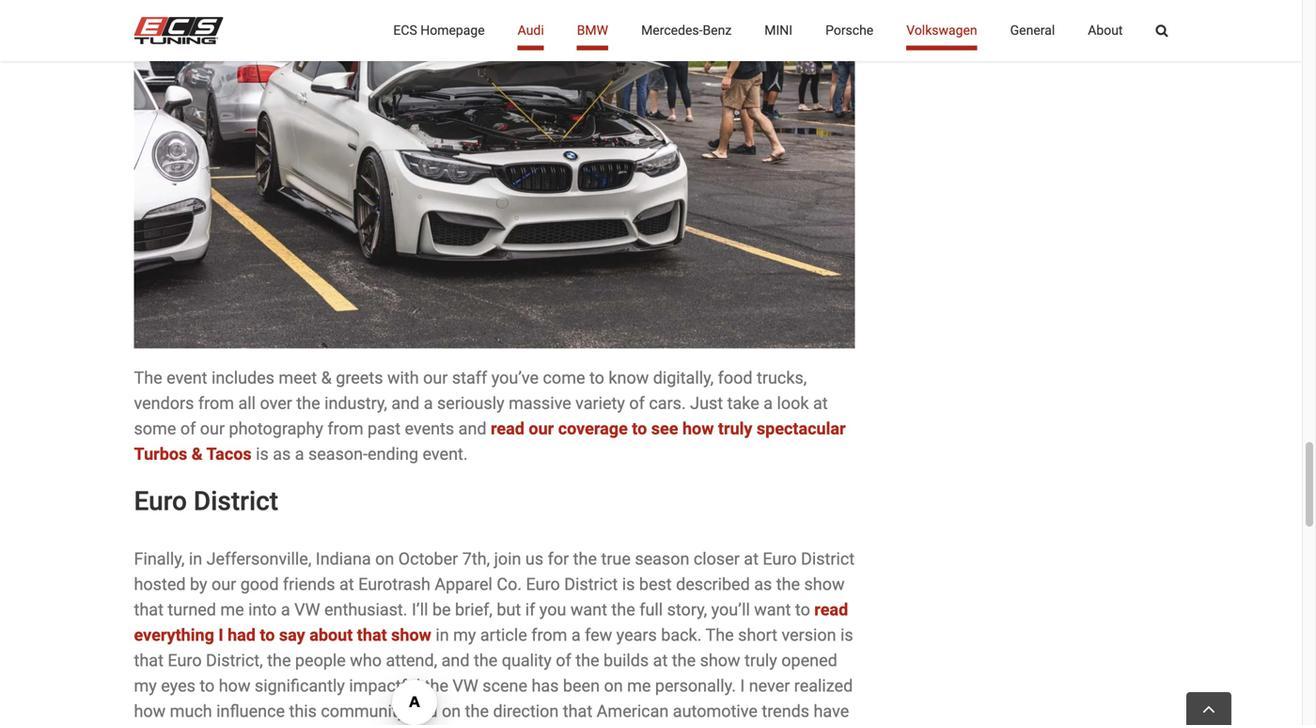 Task type: locate. For each thing, give the bounding box(es) containing it.
0 horizontal spatial vw
[[295, 600, 320, 620]]

0 vertical spatial the
[[134, 368, 162, 388]]

the event includes meet & greets with our staff you've come to know digitally, food trucks, vendors from all over the industry, and a seriously massive variety of cars. just take a look at some of our photography from past events and
[[134, 368, 828, 439]]

1 horizontal spatial my
[[453, 625, 476, 645]]

0 horizontal spatial read
[[491, 419, 525, 439]]

for
[[548, 549, 569, 569]]

me up american
[[627, 676, 651, 696]]

i up district,
[[219, 625, 223, 645]]

truly down short
[[745, 651, 778, 670]]

read inside read our coverage to see how truly spectacular turbos & tacos
[[491, 419, 525, 439]]

on
[[375, 549, 394, 569], [604, 676, 623, 696], [442, 701, 461, 721]]

2 horizontal spatial district
[[801, 549, 855, 569]]

at down back.
[[653, 651, 668, 670]]

finally, in jeffersonville, indiana on october 7th, join us for the true season closer at euro district hosted by our good friends at eurotrash apparel co. euro district is best described as the show that turned me into a vw enthusiast. i'll be brief, but if you want the full story, you'll want to
[[134, 549, 855, 620]]

in up by
[[189, 549, 202, 569]]

porsche
[[826, 23, 874, 38]]

eyes
[[161, 676, 196, 696]]

people
[[295, 651, 346, 670]]

from down 'you'
[[532, 625, 568, 645]]

is right the version
[[841, 625, 854, 645]]

of down 'know'
[[630, 394, 645, 413]]

a left few
[[572, 625, 581, 645]]

direction
[[493, 701, 559, 721]]

mini
[[765, 23, 793, 38]]

in down be
[[436, 625, 449, 645]]

1 horizontal spatial i
[[741, 676, 745, 696]]

want up few
[[571, 600, 608, 620]]

& right meet
[[321, 368, 332, 388]]

0 vertical spatial read
[[491, 419, 525, 439]]

0 vertical spatial in
[[189, 549, 202, 569]]

0 horizontal spatial from
[[198, 394, 234, 413]]

1 vertical spatial the
[[706, 625, 734, 645]]

mercedes-benz
[[642, 23, 732, 38]]

staff
[[452, 368, 487, 388]]

0 vertical spatial as
[[273, 444, 291, 464]]

at right look
[[814, 394, 828, 413]]

1 vertical spatial is
[[622, 574, 635, 594]]

variety
[[576, 394, 625, 413]]

1 horizontal spatial district
[[565, 574, 618, 594]]

audi
[[518, 23, 544, 38]]

2 vertical spatial of
[[556, 651, 572, 670]]

the
[[134, 368, 162, 388], [706, 625, 734, 645]]

1 horizontal spatial the
[[706, 625, 734, 645]]

i left never
[[741, 676, 745, 696]]

that inside finally, in jeffersonville, indiana on october 7th, join us for the true season closer at euro district hosted by our good friends at eurotrash apparel co. euro district is best described as the show that turned me into a vw enthusiast. i'll be brief, but if you want the full story, you'll want to
[[134, 600, 164, 620]]

our up tacos
[[200, 419, 225, 439]]

0 horizontal spatial how
[[134, 701, 166, 721]]

to inside "in my article from a few years back. the short version is that euro district, the people who attend, and the quality of the builds at the show truly opened my eyes to how significantly impactful the vw scene has been on me personally. i never realized how much influence this community had on the direction that american automotive trends h"
[[200, 676, 215, 696]]

1 horizontal spatial on
[[442, 701, 461, 721]]

that down hosted
[[134, 600, 164, 620]]

how down just
[[683, 419, 714, 439]]

1 horizontal spatial had
[[410, 701, 438, 721]]

0 horizontal spatial i
[[219, 625, 223, 645]]

of right some
[[180, 419, 196, 439]]

0 vertical spatial how
[[683, 419, 714, 439]]

vw inside finally, in jeffersonville, indiana on october 7th, join us for the true season closer at euro district hosted by our good friends at eurotrash apparel co. euro district is best described as the show that turned me into a vw enthusiast. i'll be brief, but if you want the full story, you'll want to
[[295, 600, 320, 620]]

into
[[248, 600, 277, 620]]

0 vertical spatial me
[[220, 600, 244, 620]]

show inside finally, in jeffersonville, indiana on october 7th, join us for the true season closer at euro district hosted by our good friends at eurotrash apparel co. euro district is best described as the show that turned me into a vw enthusiast. i'll be brief, but if you want the full story, you'll want to
[[805, 574, 845, 594]]

vw left scene
[[453, 676, 479, 696]]

mercedes-benz link
[[642, 0, 732, 61]]

to up the version
[[796, 600, 811, 620]]

has
[[532, 676, 559, 696]]

the down say
[[267, 651, 291, 670]]

know
[[609, 368, 649, 388]]

and inside "in my article from a few years back. the short version is that euro district, the people who attend, and the quality of the builds at the show truly opened my eyes to how significantly impactful the vw scene has been on me personally. i never realized how much influence this community had on the direction that american automotive trends h"
[[442, 651, 470, 670]]

1 horizontal spatial show
[[700, 651, 741, 670]]

read everything i had to say about that show link
[[134, 600, 849, 645]]

truly
[[719, 419, 753, 439], [745, 651, 778, 670]]

2 vertical spatial show
[[700, 651, 741, 670]]

the down article
[[474, 651, 498, 670]]

1 horizontal spatial in
[[436, 625, 449, 645]]

show up attend,
[[391, 625, 432, 645]]

0 vertical spatial on
[[375, 549, 394, 569]]

that down been
[[563, 701, 593, 721]]

0 vertical spatial had
[[228, 625, 256, 645]]

euro inside "in my article from a few years back. the short version is that euro district, the people who attend, and the quality of the builds at the show truly opened my eyes to how significantly impactful the vw scene has been on me personally. i never realized how much influence this community had on the direction that american automotive trends h"
[[168, 651, 202, 670]]

district up the version
[[801, 549, 855, 569]]

at right closer
[[744, 549, 759, 569]]

1 horizontal spatial me
[[627, 676, 651, 696]]

and
[[392, 394, 420, 413], [459, 419, 487, 439], [442, 651, 470, 670]]

1 horizontal spatial how
[[219, 676, 251, 696]]

read down the "massive"
[[491, 419, 525, 439]]

1 vertical spatial read
[[815, 600, 849, 620]]

described
[[676, 574, 750, 594]]

of
[[630, 394, 645, 413], [180, 419, 196, 439], [556, 651, 572, 670]]

read up the version
[[815, 600, 849, 620]]

you
[[540, 600, 567, 620]]

from up 'season-'
[[328, 419, 364, 439]]

0 vertical spatial &
[[321, 368, 332, 388]]

that down "enthusiast."
[[357, 625, 387, 645]]

1 vertical spatial i
[[741, 676, 745, 696]]

to left say
[[260, 625, 275, 645]]

community
[[321, 701, 406, 721]]

0 vertical spatial is
[[256, 444, 269, 464]]

jeffersonville,
[[207, 549, 312, 569]]

how down district,
[[219, 676, 251, 696]]

euro right closer
[[763, 549, 797, 569]]

a right the into
[[281, 600, 290, 620]]

our down the "massive"
[[529, 419, 554, 439]]

about link
[[1088, 0, 1124, 61]]

opened
[[782, 651, 838, 670]]

on inside finally, in jeffersonville, indiana on october 7th, join us for the true season closer at euro district hosted by our good friends at eurotrash apparel co. euro district is best described as the show that turned me into a vw enthusiast. i'll be brief, but if you want the full story, you'll want to
[[375, 549, 394, 569]]

attend,
[[386, 651, 438, 670]]

1 vertical spatial from
[[328, 419, 364, 439]]

read inside read everything i had to say about that show
[[815, 600, 849, 620]]

1 horizontal spatial is
[[622, 574, 635, 594]]

0 vertical spatial show
[[805, 574, 845, 594]]

my down the brief,
[[453, 625, 476, 645]]

bmw link
[[577, 0, 609, 61]]

district down tacos
[[194, 486, 278, 517]]

is down photography
[[256, 444, 269, 464]]

1 vertical spatial me
[[627, 676, 651, 696]]

you've
[[492, 368, 539, 388]]

our
[[423, 368, 448, 388], [200, 419, 225, 439], [529, 419, 554, 439], [212, 574, 236, 594]]

turbos
[[134, 444, 187, 464]]

to left see on the bottom of the page
[[632, 419, 647, 439]]

0 horizontal spatial had
[[228, 625, 256, 645]]

2 vertical spatial from
[[532, 625, 568, 645]]

is left best
[[622, 574, 635, 594]]

0 horizontal spatial &
[[192, 444, 203, 464]]

apparel
[[435, 574, 493, 594]]

1 vertical spatial on
[[604, 676, 623, 696]]

1 horizontal spatial &
[[321, 368, 332, 388]]

0 horizontal spatial as
[[273, 444, 291, 464]]

1 horizontal spatial of
[[556, 651, 572, 670]]

a left look
[[764, 394, 773, 413]]

coverage
[[558, 419, 628, 439]]

7th,
[[462, 549, 490, 569]]

my
[[453, 625, 476, 645], [134, 676, 157, 696]]

had inside "in my article from a few years back. the short version is that euro district, the people who attend, and the quality of the builds at the show truly opened my eyes to how significantly impactful the vw scene has been on me personally. i never realized how much influence this community had on the direction that american automotive trends h"
[[410, 701, 438, 721]]

in
[[189, 549, 202, 569], [436, 625, 449, 645]]

much
[[170, 701, 212, 721]]

1 horizontal spatial read
[[815, 600, 849, 620]]

0 vertical spatial i
[[219, 625, 223, 645]]

significantly
[[255, 676, 345, 696]]

to up variety
[[590, 368, 605, 388]]

0 horizontal spatial on
[[375, 549, 394, 569]]

as
[[273, 444, 291, 464], [755, 574, 772, 594]]

2 horizontal spatial from
[[532, 625, 568, 645]]

a down photography
[[295, 444, 304, 464]]

quality
[[502, 651, 552, 670]]

our right by
[[212, 574, 236, 594]]

1 vertical spatial how
[[219, 676, 251, 696]]

the up vendors
[[134, 368, 162, 388]]

2 vertical spatial on
[[442, 701, 461, 721]]

1 horizontal spatial want
[[755, 600, 791, 620]]

1 vertical spatial had
[[410, 701, 438, 721]]

to right eyes
[[200, 676, 215, 696]]

0 horizontal spatial of
[[180, 419, 196, 439]]

0 vertical spatial district
[[194, 486, 278, 517]]

homepage
[[421, 23, 485, 38]]

1 vertical spatial show
[[391, 625, 432, 645]]

come
[[543, 368, 586, 388]]

the right for at left bottom
[[573, 549, 597, 569]]

show up personally.
[[700, 651, 741, 670]]

the down meet
[[297, 394, 320, 413]]

best
[[639, 574, 672, 594]]

district down true
[[565, 574, 618, 594]]

ecs
[[394, 23, 417, 38]]

a
[[424, 394, 433, 413], [764, 394, 773, 413], [295, 444, 304, 464], [281, 600, 290, 620], [572, 625, 581, 645]]

0 horizontal spatial in
[[189, 549, 202, 569]]

of up been
[[556, 651, 572, 670]]

1 vertical spatial truly
[[745, 651, 778, 670]]

2 horizontal spatial how
[[683, 419, 714, 439]]

who
[[350, 651, 382, 670]]

on down builds
[[604, 676, 623, 696]]

over
[[260, 394, 292, 413]]

a inside finally, in jeffersonville, indiana on october 7th, join us for the true season closer at euro district hosted by our good friends at eurotrash apparel co. euro district is best described as the show that turned me into a vw enthusiast. i'll be brief, but if you want the full story, you'll want to
[[281, 600, 290, 620]]

vw
[[295, 600, 320, 620], [453, 676, 479, 696]]

0 horizontal spatial the
[[134, 368, 162, 388]]

the down you'll
[[706, 625, 734, 645]]

on left direction
[[442, 701, 461, 721]]

the left full
[[612, 600, 636, 620]]

2 horizontal spatial show
[[805, 574, 845, 594]]

ecs tuning logo image
[[134, 17, 223, 44]]

turned
[[168, 600, 216, 620]]

2 vertical spatial is
[[841, 625, 854, 645]]

0 horizontal spatial district
[[194, 486, 278, 517]]

had up district,
[[228, 625, 256, 645]]

and down with
[[392, 394, 420, 413]]

from left all
[[198, 394, 234, 413]]

on up the eurotrash
[[375, 549, 394, 569]]

from inside "in my article from a few years back. the short version is that euro district, the people who attend, and the quality of the builds at the show truly opened my eyes to how significantly impactful the vw scene has been on me personally. i never realized how much influence this community had on the direction that american automotive trends h"
[[532, 625, 568, 645]]

0 horizontal spatial want
[[571, 600, 608, 620]]

2 vertical spatial district
[[565, 574, 618, 594]]

euro up eyes
[[168, 651, 202, 670]]

photography
[[229, 419, 323, 439]]

0 horizontal spatial me
[[220, 600, 244, 620]]

realized
[[795, 676, 853, 696]]

2 horizontal spatial on
[[604, 676, 623, 696]]

0 vertical spatial of
[[630, 394, 645, 413]]

general link
[[1011, 0, 1056, 61]]

1 horizontal spatial vw
[[453, 676, 479, 696]]

euro
[[134, 486, 187, 517], [763, 549, 797, 569], [526, 574, 560, 594], [168, 651, 202, 670]]

the inside "in my article from a few years back. the short version is that euro district, the people who attend, and the quality of the builds at the show truly opened my eyes to how significantly impactful the vw scene has been on me personally. i never realized how much influence this community had on the direction that american automotive trends h"
[[706, 625, 734, 645]]

and down seriously
[[459, 419, 487, 439]]

spectacular
[[757, 419, 846, 439]]

1 vertical spatial vw
[[453, 676, 479, 696]]

at inside the event includes meet & greets with our staff you've come to know digitally, food trucks, vendors from all over the industry, and a seriously massive variety of cars. just take a look at some of our photography from past events and
[[814, 394, 828, 413]]

1 vertical spatial &
[[192, 444, 203, 464]]

2 horizontal spatial is
[[841, 625, 854, 645]]

2 vertical spatial how
[[134, 701, 166, 721]]

1 horizontal spatial as
[[755, 574, 772, 594]]

enthusiast.
[[325, 600, 408, 620]]

vw down friends
[[295, 600, 320, 620]]

brief,
[[455, 600, 493, 620]]

show
[[805, 574, 845, 594], [391, 625, 432, 645], [700, 651, 741, 670]]

the inside the event includes meet & greets with our staff you've come to know digitally, food trucks, vendors from all over the industry, and a seriously massive variety of cars. just take a look at some of our photography from past events and
[[134, 368, 162, 388]]

ecs homepage link
[[394, 0, 485, 61]]

truly down the take in the bottom right of the page
[[719, 419, 753, 439]]

&
[[321, 368, 332, 388], [192, 444, 203, 464]]

0 horizontal spatial show
[[391, 625, 432, 645]]

had down the impactful
[[410, 701, 438, 721]]

1 vertical spatial in
[[436, 625, 449, 645]]

want up short
[[755, 600, 791, 620]]

show inside "in my article from a few years back. the short version is that euro district, the people who attend, and the quality of the builds at the show truly opened my eyes to how significantly impactful the vw scene has been on me personally. i never realized how much influence this community had on the direction that american automotive trends h"
[[700, 651, 741, 670]]

show up the version
[[805, 574, 845, 594]]

0 vertical spatial vw
[[295, 600, 320, 620]]

2 vertical spatial and
[[442, 651, 470, 670]]

0 vertical spatial truly
[[719, 419, 753, 439]]

1 vertical spatial my
[[134, 676, 157, 696]]

my left eyes
[[134, 676, 157, 696]]

about
[[310, 625, 353, 645]]

read
[[491, 419, 525, 439], [815, 600, 849, 620]]

1 vertical spatial as
[[755, 574, 772, 594]]

euro district
[[134, 486, 278, 517]]

& left tacos
[[192, 444, 203, 464]]

good
[[240, 574, 279, 594]]

as down photography
[[273, 444, 291, 464]]

a inside "in my article from a few years back. the short version is that euro district, the people who attend, and the quality of the builds at the show truly opened my eyes to how significantly impactful the vw scene has been on me personally. i never realized how much influence this community had on the direction that american automotive trends h"
[[572, 625, 581, 645]]

me left the into
[[220, 600, 244, 620]]

0 horizontal spatial is
[[256, 444, 269, 464]]

digitally,
[[653, 368, 714, 388]]

as right described
[[755, 574, 772, 594]]

with
[[387, 368, 419, 388]]

how inside read our coverage to see how truly spectacular turbos & tacos
[[683, 419, 714, 439]]

truly inside read our coverage to see how truly spectacular turbos & tacos
[[719, 419, 753, 439]]

how down eyes
[[134, 701, 166, 721]]

0 horizontal spatial my
[[134, 676, 157, 696]]

and right attend,
[[442, 651, 470, 670]]



Task type: vqa. For each thing, say whether or not it's contained in the screenshot.
people at the left bottom of the page
yes



Task type: describe. For each thing, give the bounding box(es) containing it.
years
[[617, 625, 657, 645]]

to inside the event includes meet & greets with our staff you've come to know digitally, food trucks, vendors from all over the industry, and a seriously massive variety of cars. just take a look at some of our photography from past events and
[[590, 368, 605, 388]]

the up been
[[576, 651, 600, 670]]

at down indiana
[[340, 574, 354, 594]]

join
[[494, 549, 522, 569]]

friends
[[283, 574, 335, 594]]

eurotrash
[[358, 574, 431, 594]]

vendors
[[134, 394, 194, 413]]

some
[[134, 419, 176, 439]]

this
[[289, 701, 317, 721]]

october
[[399, 549, 458, 569]]

volkswagen
[[907, 23, 978, 38]]

1 vertical spatial and
[[459, 419, 487, 439]]

read for in my article from a few years back. the short version is that euro district, the people who attend, and the quality of the builds at the show truly opened my eyes to how significantly impactful the vw scene has been on me personally. i never realized how much influence this community had on the direction that american automotive trends h
[[815, 600, 849, 620]]

the down scene
[[465, 701, 489, 721]]

full
[[640, 600, 663, 620]]

greets
[[336, 368, 383, 388]]

season
[[635, 549, 690, 569]]

personally.
[[655, 676, 736, 696]]

all
[[238, 394, 256, 413]]

read our coverage to see how truly spectacular turbos & tacos
[[134, 419, 846, 464]]

our right with
[[423, 368, 448, 388]]

0 vertical spatial and
[[392, 394, 420, 413]]

by
[[190, 574, 207, 594]]

i'll
[[412, 600, 428, 620]]

finally,
[[134, 549, 185, 569]]

at inside "in my article from a few years back. the short version is that euro district, the people who attend, and the quality of the builds at the show truly opened my eyes to how significantly impactful the vw scene has been on me personally. i never realized how much influence this community had on the direction that american automotive trends h"
[[653, 651, 668, 670]]

see
[[652, 419, 679, 439]]

cars.
[[649, 394, 686, 413]]

in my article from a few years back. the short version is that euro district, the people who attend, and the quality of the builds at the show truly opened my eyes to how significantly impactful the vw scene has been on me personally. i never realized how much influence this community had on the direction that american automotive trends h
[[134, 625, 854, 725]]

ecs homepage
[[394, 23, 485, 38]]

look
[[777, 394, 809, 413]]

is as a season-ending event.
[[252, 444, 468, 464]]

hosted
[[134, 574, 186, 594]]

me inside "in my article from a few years back. the short version is that euro district, the people who attend, and the quality of the builds at the show truly opened my eyes to how significantly impactful the vw scene has been on me personally. i never realized how much influence this community had on the direction that american automotive trends h"
[[627, 676, 651, 696]]

in inside "in my article from a few years back. the short version is that euro district, the people who attend, and the quality of the builds at the show truly opened my eyes to how significantly impactful the vw scene has been on me personally. i never realized how much influence this community had on the direction that american automotive trends h"
[[436, 625, 449, 645]]

volkswagen link
[[907, 0, 978, 61]]

tacos
[[206, 444, 252, 464]]

read everything i had to say about that show
[[134, 600, 849, 645]]

1 vertical spatial district
[[801, 549, 855, 569]]

our inside read our coverage to see how truly spectacular turbos & tacos
[[529, 419, 554, 439]]

been
[[563, 676, 600, 696]]

scene
[[483, 676, 528, 696]]

just
[[691, 394, 723, 413]]

read our coverage to see how truly spectacular turbos & tacos link
[[134, 419, 846, 464]]

i inside "in my article from a few years back. the short version is that euro district, the people who attend, and the quality of the builds at the show truly opened my eyes to how significantly impactful the vw scene has been on me personally. i never realized how much influence this community had on the direction that american automotive trends h"
[[741, 676, 745, 696]]

food
[[718, 368, 753, 388]]

events
[[405, 419, 454, 439]]

mercedes-
[[642, 23, 703, 38]]

to inside read everything i had to say about that show
[[260, 625, 275, 645]]

mini link
[[765, 0, 793, 61]]

about
[[1088, 23, 1124, 38]]

0 vertical spatial from
[[198, 394, 234, 413]]

euro down 'us' at the bottom left of the page
[[526, 574, 560, 594]]

version
[[782, 625, 837, 645]]

to inside finally, in jeffersonville, indiana on october 7th, join us for the true season closer at euro district hosted by our good friends at eurotrash apparel co. euro district is best described as the show that turned me into a vw enthusiast. i'll be brief, but if you want the full story, you'll want to
[[796, 600, 811, 620]]

porsche link
[[826, 0, 874, 61]]

if
[[526, 600, 536, 620]]

& inside the event includes meet & greets with our staff you've come to know digitally, food trucks, vendors from all over the industry, and a seriously massive variety of cars. just take a look at some of our photography from past events and
[[321, 368, 332, 388]]

that inside read everything i had to say about that show
[[357, 625, 387, 645]]

2 horizontal spatial of
[[630, 394, 645, 413]]

you'll
[[712, 600, 750, 620]]

truly inside "in my article from a few years back. the short version is that euro district, the people who attend, and the quality of the builds at the show truly opened my eyes to how significantly impactful the vw scene has been on me personally. i never realized how much influence this community had on the direction that american automotive trends h"
[[745, 651, 778, 670]]

0 vertical spatial my
[[453, 625, 476, 645]]

the inside the event includes meet & greets with our staff you've come to know digitally, food trucks, vendors from all over the industry, and a seriously massive variety of cars. just take a look at some of our photography from past events and
[[297, 394, 320, 413]]

that down everything on the bottom left of page
[[134, 651, 164, 670]]

say
[[279, 625, 305, 645]]

meet
[[279, 368, 317, 388]]

massive
[[509, 394, 572, 413]]

indiana
[[316, 549, 371, 569]]

closer
[[694, 549, 740, 569]]

be
[[433, 600, 451, 620]]

a up events
[[424, 394, 433, 413]]

the up the version
[[777, 574, 800, 594]]

in inside finally, in jeffersonville, indiana on october 7th, join us for the true season closer at euro district hosted by our good friends at eurotrash apparel co. euro district is best described as the show that turned me into a vw enthusiast. i'll be brief, but if you want the full story, you'll want to
[[189, 549, 202, 569]]

past
[[368, 419, 401, 439]]

bmw
[[577, 23, 609, 38]]

event
[[167, 368, 207, 388]]

1 horizontal spatial from
[[328, 419, 364, 439]]

builds
[[604, 651, 649, 670]]

1 want from the left
[[571, 600, 608, 620]]

event.
[[423, 444, 468, 464]]

& inside read our coverage to see how truly spectacular turbos & tacos
[[192, 444, 203, 464]]

benz
[[703, 23, 732, 38]]

1 vertical spatial of
[[180, 419, 196, 439]]

is inside finally, in jeffersonville, indiana on october 7th, join us for the true season closer at euro district hosted by our good friends at eurotrash apparel co. euro district is best described as the show that turned me into a vw enthusiast. i'll be brief, but if you want the full story, you'll want to
[[622, 574, 635, 594]]

includes
[[212, 368, 275, 388]]

our inside finally, in jeffersonville, indiana on october 7th, join us for the true season closer at euro district hosted by our good friends at eurotrash apparel co. euro district is best described as the show that turned me into a vw enthusiast. i'll be brief, but if you want the full story, you'll want to
[[212, 574, 236, 594]]

take
[[728, 394, 760, 413]]

audi link
[[518, 0, 544, 61]]

vw inside "in my article from a few years back. the short version is that euro district, the people who attend, and the quality of the builds at the show truly opened my eyes to how significantly impactful the vw scene has been on me personally. i never realized how much influence this community had on the direction that american automotive trends h"
[[453, 676, 479, 696]]

had inside read everything i had to say about that show
[[228, 625, 256, 645]]

industry,
[[325, 394, 387, 413]]

to inside read our coverage to see how truly spectacular turbos & tacos
[[632, 419, 647, 439]]

season-
[[308, 444, 368, 464]]

2 want from the left
[[755, 600, 791, 620]]

of inside "in my article from a few years back. the short version is that euro district, the people who attend, and the quality of the builds at the show truly opened my eyes to how significantly impactful the vw scene has been on me personally. i never realized how much influence this community had on the direction that american automotive trends h"
[[556, 651, 572, 670]]

back.
[[661, 625, 702, 645]]

me inside finally, in jeffersonville, indiana on october 7th, join us for the true season closer at euro district hosted by our good friends at eurotrash apparel co. euro district is best described as the show that turned me into a vw enthusiast. i'll be brief, but if you want the full story, you'll want to
[[220, 600, 244, 620]]

true
[[601, 549, 631, 569]]

euro down turbos
[[134, 486, 187, 517]]

but
[[497, 600, 521, 620]]

trucks,
[[757, 368, 807, 388]]

never
[[749, 676, 790, 696]]

ending
[[368, 444, 419, 464]]

story,
[[667, 600, 707, 620]]

the down attend,
[[425, 676, 449, 696]]

impactful
[[349, 676, 421, 696]]

i inside read everything i had to say about that show
[[219, 625, 223, 645]]

the down back.
[[672, 651, 696, 670]]

article
[[481, 625, 527, 645]]

few
[[585, 625, 613, 645]]

read for is as a season-ending event.
[[491, 419, 525, 439]]

district,
[[206, 651, 263, 670]]

as inside finally, in jeffersonville, indiana on october 7th, join us for the true season closer at euro district hosted by our good friends at eurotrash apparel co. euro district is best described as the show that turned me into a vw enthusiast. i'll be brief, but if you want the full story, you'll want to
[[755, 574, 772, 594]]

general
[[1011, 23, 1056, 38]]

is inside "in my article from a few years back. the short version is that euro district, the people who attend, and the quality of the builds at the show truly opened my eyes to how significantly impactful the vw scene has been on me personally. i never realized how much influence this community had on the direction that american automotive trends h"
[[841, 625, 854, 645]]

show inside read everything i had to say about that show
[[391, 625, 432, 645]]



